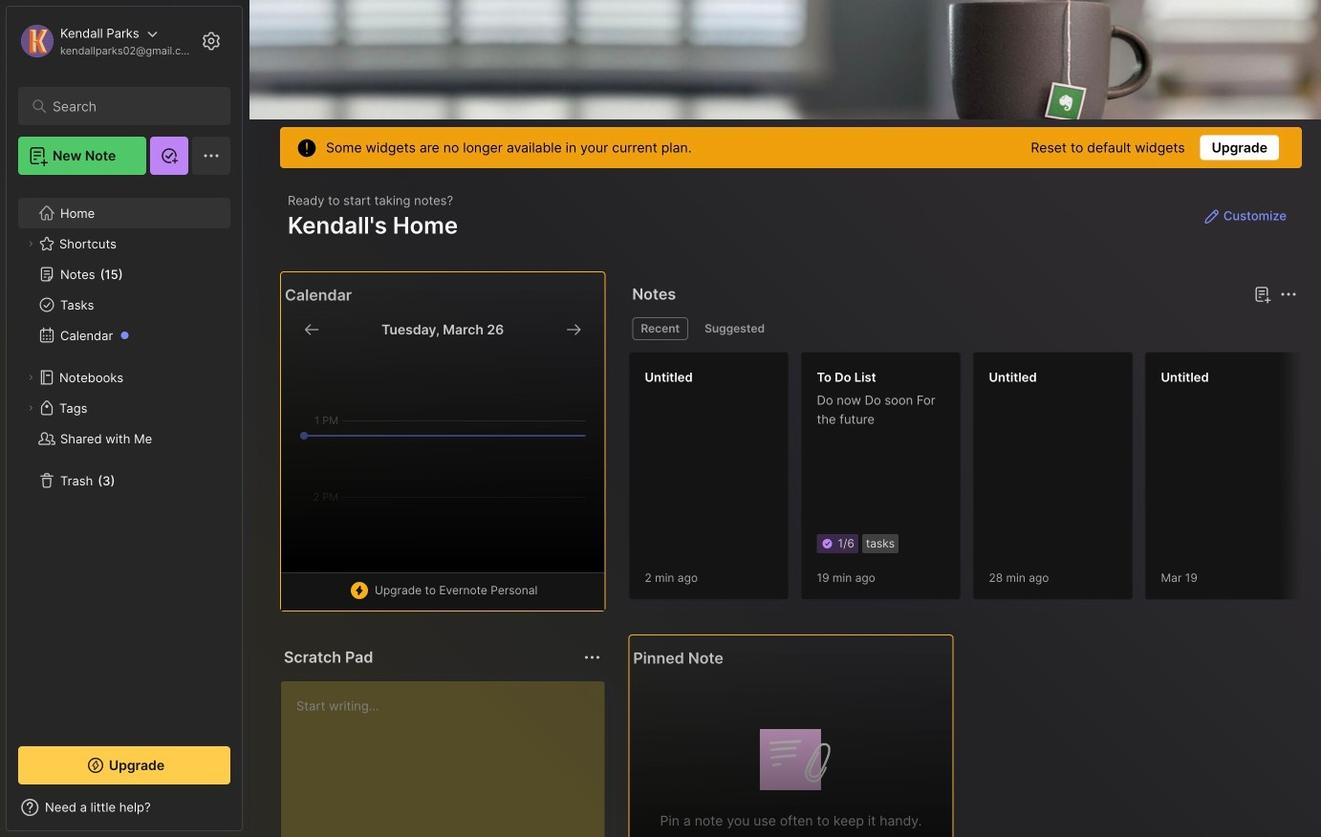 Task type: vqa. For each thing, say whether or not it's contained in the screenshot.
TASK IMAGE
no



Task type: describe. For each thing, give the bounding box(es) containing it.
main element
[[0, 0, 249, 837]]

click to collapse image
[[241, 802, 256, 825]]

none search field inside 'main' element
[[53, 95, 205, 118]]

1 vertical spatial more actions field
[[579, 644, 605, 671]]

settings image
[[200, 30, 223, 53]]

WHAT'S NEW field
[[7, 792, 242, 823]]

Search text field
[[53, 98, 205, 116]]

more actions image
[[1277, 283, 1300, 306]]

tree inside 'main' element
[[7, 186, 242, 729]]



Task type: locate. For each thing, give the bounding box(es) containing it.
0 vertical spatial more actions field
[[1275, 281, 1302, 308]]

expand notebooks image
[[25, 372, 36, 383]]

Start writing… text field
[[296, 682, 604, 837]]

tab
[[632, 317, 688, 340], [696, 317, 773, 340]]

More actions field
[[1275, 281, 1302, 308], [579, 644, 605, 671]]

more actions image
[[581, 646, 604, 669]]

Account field
[[18, 22, 195, 60]]

2 tab from the left
[[696, 317, 773, 340]]

expand tags image
[[25, 402, 36, 414]]

tree
[[7, 186, 242, 729]]

None search field
[[53, 95, 205, 118]]

1 horizontal spatial tab
[[696, 317, 773, 340]]

0 horizontal spatial more actions field
[[579, 644, 605, 671]]

tab list
[[632, 317, 1294, 340]]

1 tab from the left
[[632, 317, 688, 340]]

row group
[[628, 352, 1321, 612]]

0 horizontal spatial tab
[[632, 317, 688, 340]]

1 horizontal spatial more actions field
[[1275, 281, 1302, 308]]



